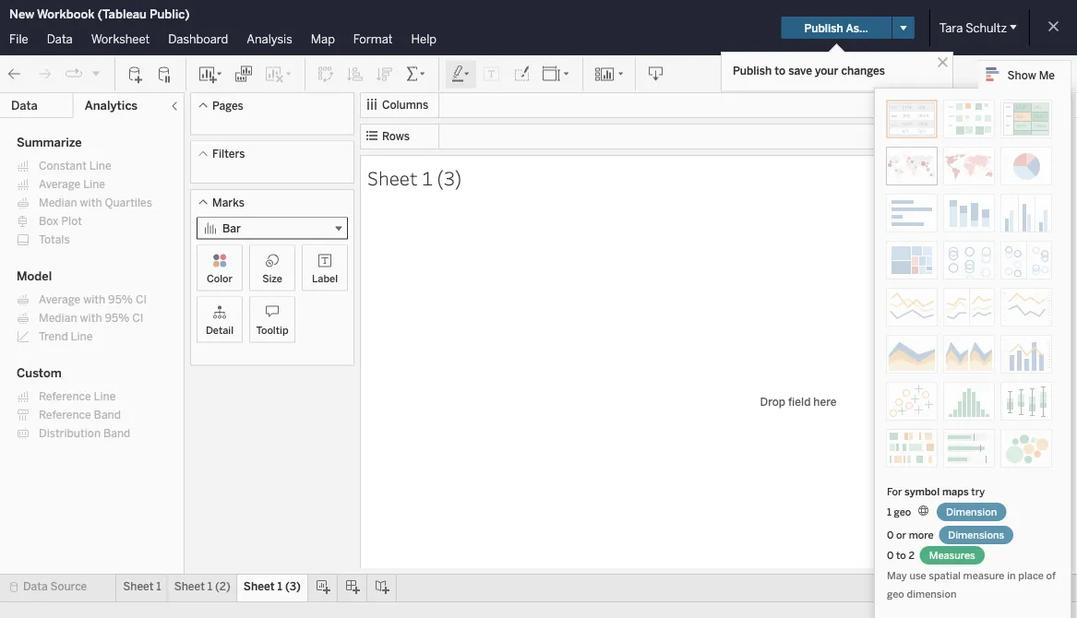 Task type: locate. For each thing, give the bounding box(es) containing it.
marks
[[212, 196, 245, 209]]

band up distribution band at left
[[94, 409, 121, 422]]

show me
[[1008, 68, 1056, 82]]

here
[[814, 395, 837, 408]]

0 left or
[[888, 529, 894, 542]]

1 average from the top
[[39, 178, 81, 191]]

1 vertical spatial data
[[11, 98, 38, 113]]

sheet left sheet 1 (2)
[[123, 580, 154, 594]]

line for average line
[[83, 178, 105, 191]]

line
[[89, 159, 111, 173], [83, 178, 105, 191], [71, 330, 93, 344], [94, 390, 116, 404]]

ci up median with 95% ci
[[136, 293, 147, 307]]

median up trend
[[39, 312, 77, 325]]

measure
[[964, 570, 1005, 582]]

sheet 1 (3) down rows
[[368, 165, 462, 190]]

average
[[39, 178, 81, 191], [39, 293, 81, 307]]

0 vertical spatial average
[[39, 178, 81, 191]]

with up median with 95% ci
[[83, 293, 105, 307]]

reference up reference band
[[39, 390, 91, 404]]

ci
[[136, 293, 147, 307], [132, 312, 144, 325]]

line for reference line
[[94, 390, 116, 404]]

with down average with 95% ci
[[80, 312, 102, 325]]

ci down average with 95% ci
[[132, 312, 144, 325]]

average for average line
[[39, 178, 81, 191]]

0 vertical spatial publish
[[805, 21, 844, 34]]

geo
[[894, 506, 912, 519], [888, 588, 905, 601]]

publish left save
[[733, 64, 772, 77]]

workbook
[[37, 6, 95, 21]]

average down the model
[[39, 293, 81, 307]]

with
[[80, 196, 102, 210], [83, 293, 105, 307], [80, 312, 102, 325]]

map
[[311, 31, 335, 46]]

sheet
[[368, 165, 418, 190], [123, 580, 154, 594], [174, 580, 205, 594], [244, 580, 275, 594]]

box
[[39, 215, 58, 228]]

file
[[9, 31, 28, 46]]

0 vertical spatial band
[[94, 409, 121, 422]]

me
[[1040, 68, 1056, 82]]

line down median with 95% ci
[[71, 330, 93, 344]]

0 vertical spatial (3)
[[437, 165, 462, 190]]

0 vertical spatial sheet 1 (3)
[[368, 165, 462, 190]]

1 horizontal spatial to
[[897, 549, 907, 562]]

for
[[888, 486, 903, 498]]

to for publish
[[775, 64, 786, 77]]

1 vertical spatial publish
[[733, 64, 772, 77]]

spatial
[[929, 570, 961, 582]]

0 for 0 or more
[[888, 529, 894, 542]]

publish for publish as...
[[805, 21, 844, 34]]

model
[[17, 269, 52, 284]]

0 vertical spatial reference
[[39, 390, 91, 404]]

median with 95% ci
[[39, 312, 144, 325]]

0 vertical spatial ci
[[136, 293, 147, 307]]

publish
[[805, 21, 844, 34], [733, 64, 772, 77]]

worksheet
[[91, 31, 150, 46]]

1 vertical spatial 95%
[[105, 312, 130, 325]]

replay animation image up analytics
[[91, 68, 102, 79]]

replay animation image
[[65, 65, 83, 83], [91, 68, 102, 79]]

2 0 from the top
[[888, 549, 894, 562]]

(3)
[[437, 165, 462, 190], [285, 580, 301, 594]]

0 vertical spatial data
[[47, 31, 73, 46]]

place
[[1019, 570, 1044, 582]]

redo image
[[35, 65, 54, 84]]

95%
[[108, 293, 133, 307], [105, 312, 130, 325]]

1 vertical spatial with
[[83, 293, 105, 307]]

sheet 1 (3) right the (2)
[[244, 580, 301, 594]]

with down average line
[[80, 196, 102, 210]]

1 vertical spatial 0
[[888, 549, 894, 562]]

95% up median with 95% ci
[[108, 293, 133, 307]]

0 left 2
[[888, 549, 894, 562]]

show/hide cards image
[[595, 65, 624, 84]]

1 vertical spatial (3)
[[285, 580, 301, 594]]

summarize
[[17, 135, 82, 150]]

geo down the for
[[894, 506, 912, 519]]

publish inside "button"
[[805, 21, 844, 34]]

1 vertical spatial reference
[[39, 409, 91, 422]]

geo inside may use spatial measure in place of geo dimension
[[888, 588, 905, 601]]

help
[[411, 31, 437, 46]]

rows
[[382, 130, 410, 143]]

2 average from the top
[[39, 293, 81, 307]]

median up box plot
[[39, 196, 77, 210]]

custom
[[17, 366, 62, 381]]

line up median with quartiles
[[83, 178, 105, 191]]

sheet left the (2)
[[174, 580, 205, 594]]

95% down average with 95% ci
[[105, 312, 130, 325]]

fit image
[[542, 65, 572, 84]]

median
[[39, 196, 77, 210], [39, 312, 77, 325]]

new workbook (tableau public)
[[9, 6, 190, 21]]

2 median from the top
[[39, 312, 77, 325]]

filters
[[212, 147, 245, 161]]

reference
[[39, 390, 91, 404], [39, 409, 91, 422]]

1
[[422, 165, 433, 190], [888, 506, 892, 519], [156, 580, 161, 594], [208, 580, 213, 594], [278, 580, 283, 594]]

band
[[94, 409, 121, 422], [103, 427, 131, 441]]

line up average line
[[89, 159, 111, 173]]

2 vertical spatial with
[[80, 312, 102, 325]]

data down undo image at the top of the page
[[11, 98, 38, 113]]

with for average with 95% ci
[[83, 293, 105, 307]]

geo down may on the bottom
[[888, 588, 905, 601]]

dashboard
[[168, 31, 228, 46]]

1 vertical spatial to
[[897, 549, 907, 562]]

data down workbook
[[47, 31, 73, 46]]

distribution
[[39, 427, 101, 441]]

2 reference from the top
[[39, 409, 91, 422]]

1 horizontal spatial sheet 1 (3)
[[368, 165, 462, 190]]

1 vertical spatial average
[[39, 293, 81, 307]]

reference up distribution
[[39, 409, 91, 422]]

of
[[1047, 570, 1056, 582]]

0 vertical spatial with
[[80, 196, 102, 210]]

analysis
[[247, 31, 293, 46]]

sheet 1 (3)
[[368, 165, 462, 190], [244, 580, 301, 594]]

tara schultz
[[940, 20, 1008, 35]]

1 median from the top
[[39, 196, 77, 210]]

(tableau
[[98, 6, 147, 21]]

0 horizontal spatial sheet 1 (3)
[[244, 580, 301, 594]]

new data source image
[[127, 65, 145, 84]]

to
[[775, 64, 786, 77], [897, 549, 907, 562]]

0 vertical spatial 0
[[888, 529, 894, 542]]

new
[[9, 6, 34, 21]]

0 vertical spatial geo
[[894, 506, 912, 519]]

reference for reference band
[[39, 409, 91, 422]]

0 vertical spatial median
[[39, 196, 77, 210]]

1 horizontal spatial (3)
[[437, 165, 462, 190]]

detail
[[206, 324, 234, 337]]

1 horizontal spatial replay animation image
[[91, 68, 102, 79]]

0 horizontal spatial publish
[[733, 64, 772, 77]]

1 vertical spatial geo
[[888, 588, 905, 601]]

1 horizontal spatial publish
[[805, 21, 844, 34]]

average line
[[39, 178, 105, 191]]

0 horizontal spatial (3)
[[285, 580, 301, 594]]

median for median with quartiles
[[39, 196, 77, 210]]

data
[[47, 31, 73, 46], [11, 98, 38, 113], [23, 580, 48, 594]]

95% for average with 95% ci
[[108, 293, 133, 307]]

public)
[[150, 6, 190, 21]]

median for median with 95% ci
[[39, 312, 77, 325]]

try
[[972, 486, 986, 498]]

dimension
[[907, 588, 957, 601]]

0 for 0 to 2
[[888, 549, 894, 562]]

0 vertical spatial to
[[775, 64, 786, 77]]

0 horizontal spatial to
[[775, 64, 786, 77]]

to left 2
[[897, 549, 907, 562]]

publish for publish to save your changes
[[733, 64, 772, 77]]

1 vertical spatial median
[[39, 312, 77, 325]]

1 vertical spatial band
[[103, 427, 131, 441]]

trend
[[39, 330, 68, 344]]

new worksheet image
[[198, 65, 223, 84]]

1 reference from the top
[[39, 390, 91, 404]]

0 vertical spatial 95%
[[108, 293, 133, 307]]

1 0 from the top
[[888, 529, 894, 542]]

collapse image
[[169, 101, 180, 112]]

replay animation image right redo icon
[[65, 65, 83, 83]]

line up reference band
[[94, 390, 116, 404]]

publish left as...
[[805, 21, 844, 34]]

data left source at the left of page
[[23, 580, 48, 594]]

band down reference band
[[103, 427, 131, 441]]

show labels image
[[483, 65, 501, 84]]

1 vertical spatial ci
[[132, 312, 144, 325]]

sheet 1 (2)
[[174, 580, 231, 594]]

for symbol maps try
[[888, 486, 986, 498]]

average down 'constant'
[[39, 178, 81, 191]]

to left save
[[775, 64, 786, 77]]

more
[[909, 529, 934, 542]]

in
[[1008, 570, 1016, 582]]



Task type: vqa. For each thing, say whether or not it's contained in the screenshot.
Reference
yes



Task type: describe. For each thing, give the bounding box(es) containing it.
sheet 1
[[123, 580, 161, 594]]

pause auto updates image
[[156, 65, 175, 84]]

publish as...
[[805, 21, 869, 34]]

average with 95% ci
[[39, 293, 147, 307]]

maps
[[943, 486, 969, 498]]

data source
[[23, 580, 87, 594]]

publish to save your changes
[[733, 64, 886, 77]]

label
[[312, 272, 338, 285]]

source
[[50, 580, 87, 594]]

close image
[[935, 54, 952, 71]]

1 down the for
[[888, 506, 892, 519]]

may
[[888, 570, 908, 582]]

columns
[[382, 98, 429, 112]]

as...
[[846, 21, 869, 34]]

sort descending image
[[376, 65, 394, 84]]

1 right the (2)
[[278, 580, 283, 594]]

sort ascending image
[[346, 65, 365, 84]]

median with quartiles
[[39, 196, 152, 210]]

symbol
[[905, 486, 940, 498]]

size
[[262, 272, 282, 285]]

box plot
[[39, 215, 82, 228]]

95% for median with 95% ci
[[105, 312, 130, 325]]

line for constant line
[[89, 159, 111, 173]]

average for average with 95% ci
[[39, 293, 81, 307]]

constant line
[[39, 159, 111, 173]]

publish as... button
[[782, 17, 892, 39]]

analytics
[[85, 98, 138, 113]]

0 or more
[[888, 529, 937, 542]]

line for trend line
[[71, 330, 93, 344]]

with for median with quartiles
[[80, 196, 102, 210]]

sheet right the (2)
[[244, 580, 275, 594]]

format workbook image
[[513, 65, 531, 84]]

schultz
[[966, 20, 1008, 35]]

format
[[354, 31, 393, 46]]

pages
[[212, 99, 244, 112]]

distribution band
[[39, 427, 131, 441]]

tooltip
[[256, 324, 289, 337]]

dimensions
[[949, 529, 1005, 542]]

color
[[207, 272, 233, 285]]

plot
[[61, 215, 82, 228]]

with for median with 95% ci
[[80, 312, 102, 325]]

0 horizontal spatial replay animation image
[[65, 65, 83, 83]]

2 vertical spatial data
[[23, 580, 48, 594]]

may use spatial measure in place of geo dimension
[[888, 570, 1056, 601]]

quartiles
[[105, 196, 152, 210]]

save
[[789, 64, 813, 77]]

1 left the (2)
[[208, 580, 213, 594]]

measures
[[930, 549, 976, 562]]

reference line
[[39, 390, 116, 404]]

trend line
[[39, 330, 93, 344]]

your
[[815, 64, 839, 77]]

1 vertical spatial sheet 1 (3)
[[244, 580, 301, 594]]

ci for median with 95% ci
[[132, 312, 144, 325]]

reference for reference line
[[39, 390, 91, 404]]

download image
[[647, 65, 666, 84]]

drop field here
[[761, 395, 837, 408]]

1 left sheet 1 (2)
[[156, 580, 161, 594]]

drop
[[761, 395, 786, 408]]

use
[[910, 570, 927, 582]]

band for reference band
[[94, 409, 121, 422]]

ci for average with 95% ci
[[136, 293, 147, 307]]

tara
[[940, 20, 964, 35]]

1 down columns
[[422, 165, 433, 190]]

swap rows and columns image
[[317, 65, 335, 84]]

totals image
[[405, 65, 428, 84]]

band for distribution band
[[103, 427, 131, 441]]

totals
[[39, 233, 70, 247]]

highlight image
[[451, 65, 472, 84]]

1 geo
[[888, 506, 914, 519]]

duplicate image
[[235, 65, 253, 84]]

2
[[909, 549, 915, 562]]

undo image
[[6, 65, 24, 84]]

dimension
[[947, 506, 998, 519]]

show
[[1008, 68, 1037, 82]]

field
[[789, 395, 811, 408]]

show me button
[[979, 60, 1072, 89]]

clear sheet image
[[264, 65, 294, 84]]

constant
[[39, 159, 87, 173]]

reference band
[[39, 409, 121, 422]]

or
[[897, 529, 907, 542]]

to for 0
[[897, 549, 907, 562]]

(2)
[[215, 580, 231, 594]]

0 to 2
[[888, 549, 918, 562]]

changes
[[842, 64, 886, 77]]

sheet down rows
[[368, 165, 418, 190]]



